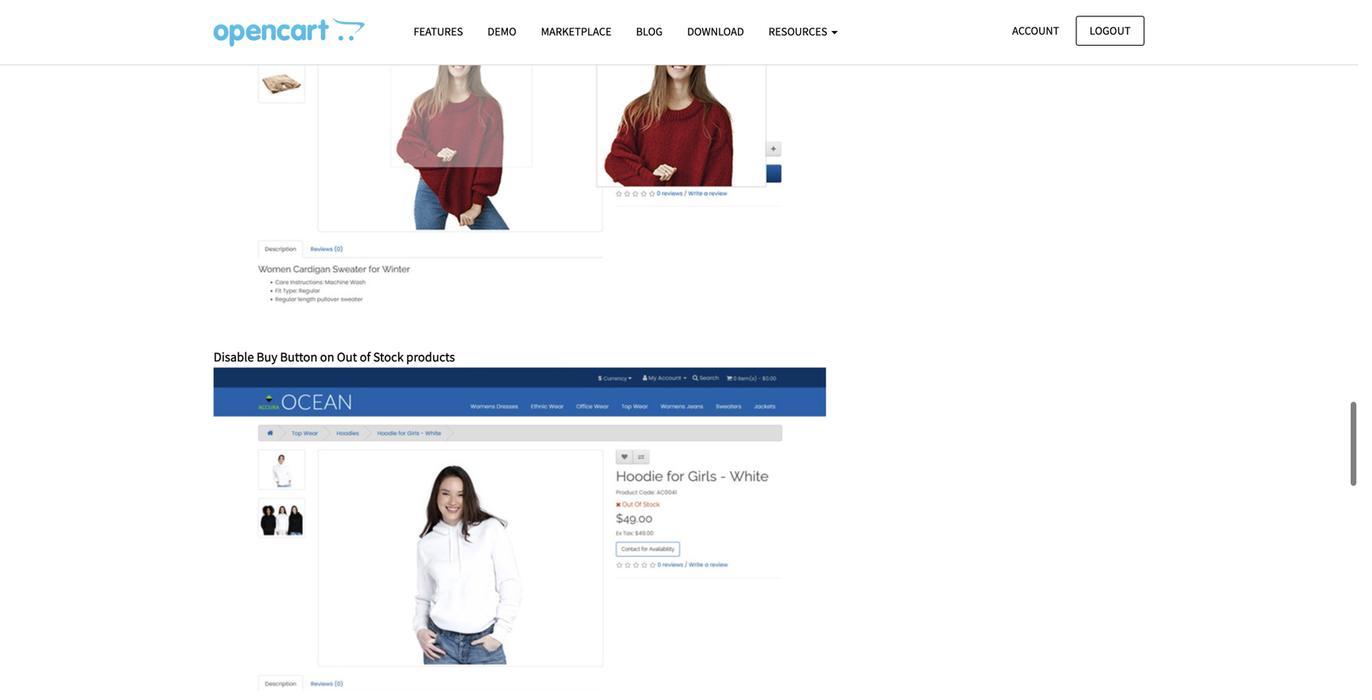 Task type: locate. For each thing, give the bounding box(es) containing it.
features link
[[401, 17, 475, 46]]

of
[[360, 347, 371, 363]]

marketplace link
[[529, 17, 624, 46]]

resources link
[[756, 17, 850, 46]]

marketplace
[[541, 24, 612, 39]]

download
[[687, 24, 744, 39]]

buy
[[257, 347, 277, 363]]

resources
[[769, 24, 830, 39]]



Task type: vqa. For each thing, say whether or not it's contained in the screenshot.
Blog
yes



Task type: describe. For each thing, give the bounding box(es) containing it.
blog link
[[624, 17, 675, 46]]

demo link
[[475, 17, 529, 46]]

account
[[1012, 23, 1059, 38]]

download link
[[675, 17, 756, 46]]

disable buy button on out of stock products
[[214, 347, 455, 363]]

stock
[[373, 347, 404, 363]]

on
[[320, 347, 334, 363]]

disable
[[214, 347, 254, 363]]

features
[[414, 24, 463, 39]]

blog
[[636, 24, 663, 39]]

products
[[406, 347, 455, 363]]

logout link
[[1076, 16, 1145, 46]]

account link
[[998, 16, 1073, 46]]

opencart - accura ocean v-1 multipurpose theme image
[[214, 17, 365, 47]]

out
[[337, 347, 357, 363]]

demo
[[488, 24, 517, 39]]

button
[[280, 347, 317, 363]]

logout
[[1090, 23, 1131, 38]]



